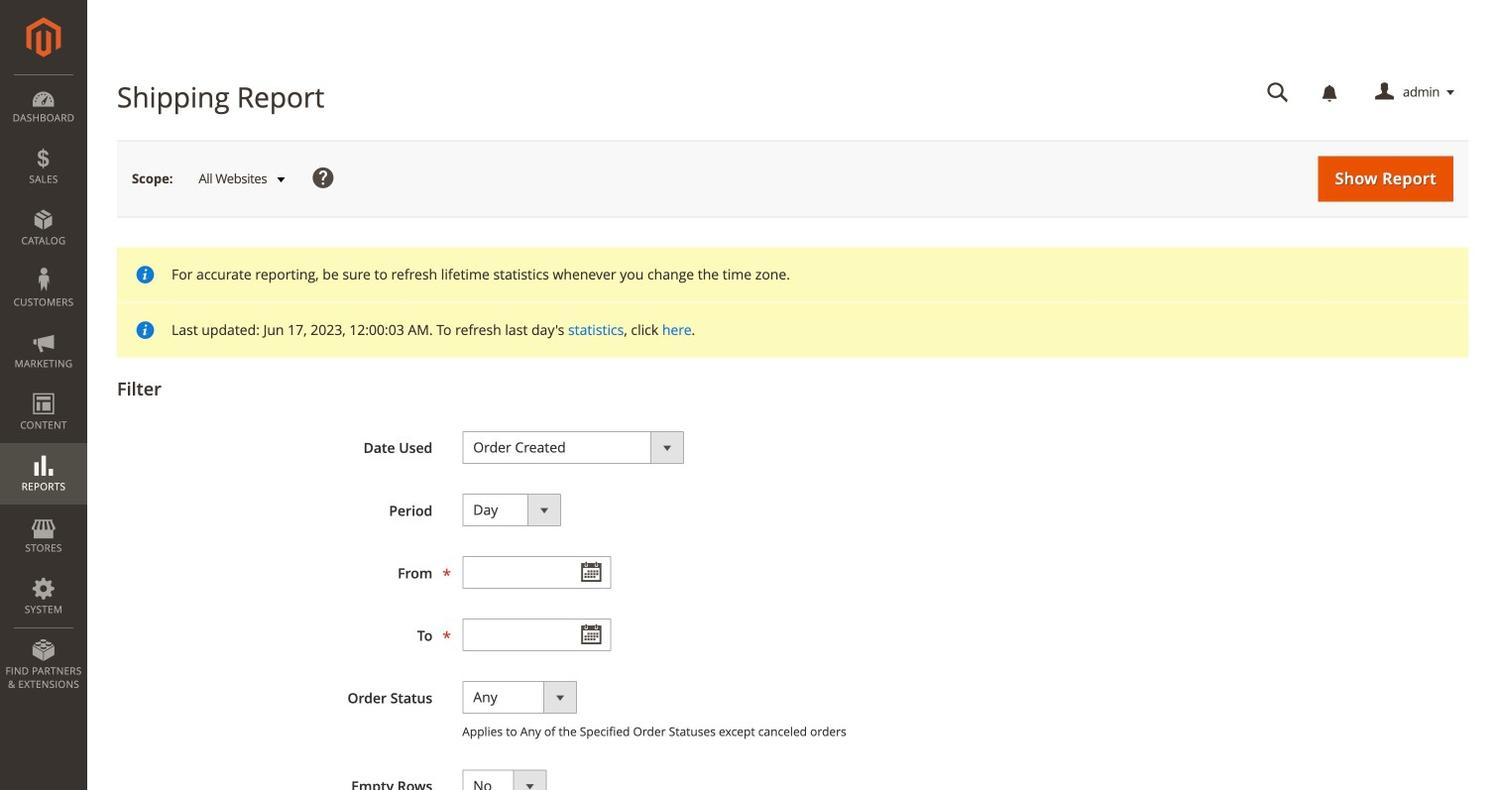 Task type: vqa. For each thing, say whether or not it's contained in the screenshot.
text field
yes



Task type: locate. For each thing, give the bounding box(es) containing it.
menu bar
[[0, 74, 87, 701]]

magento admin panel image
[[26, 17, 61, 58]]

None text field
[[1254, 75, 1303, 110], [462, 619, 611, 652], [1254, 75, 1303, 110], [462, 619, 611, 652]]

None text field
[[462, 556, 611, 589]]



